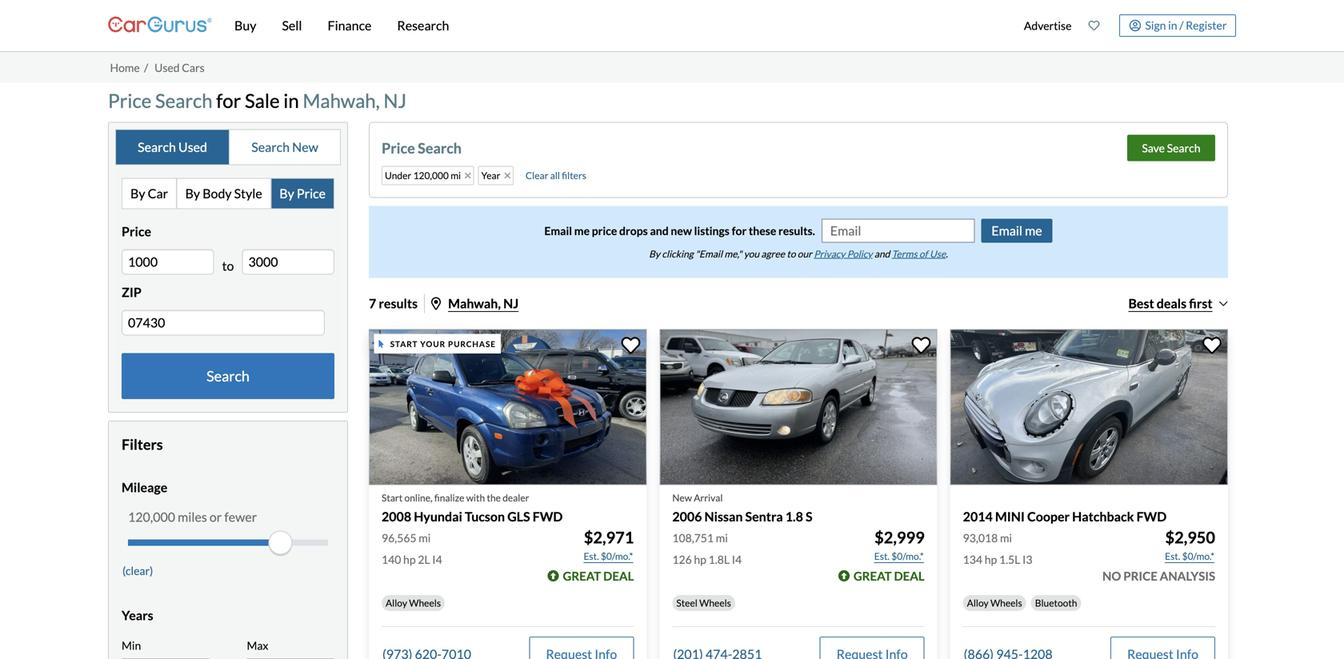 Task type: vqa. For each thing, say whether or not it's contained in the screenshot.
V6
no



Task type: locate. For each thing, give the bounding box(es) containing it.
0 vertical spatial in
[[1168, 18, 1178, 32]]

for
[[216, 89, 241, 112], [732, 224, 747, 238]]

in right sale
[[283, 89, 299, 112]]

year
[[481, 170, 500, 181]]

1 vertical spatial mahwah,
[[448, 296, 501, 311]]

by inside by price tab
[[279, 186, 294, 201]]

/ right home
[[144, 61, 148, 74]]

1 great from the left
[[563, 569, 601, 583]]

min
[[122, 639, 141, 652]]

0 horizontal spatial alloy wheels
[[386, 597, 441, 609]]

1 horizontal spatial me
[[1025, 223, 1042, 238]]

start for start your purchase
[[390, 339, 418, 349]]

used up body
[[178, 139, 207, 155]]

1 horizontal spatial alloy
[[967, 597, 989, 609]]

1 $0/mo.* from the left
[[601, 550, 633, 562]]

1 horizontal spatial $0/mo.*
[[892, 550, 924, 562]]

est. $0/mo.* button down $2,950
[[1164, 548, 1216, 564]]

search down sale
[[251, 139, 290, 155]]

1 horizontal spatial great
[[854, 569, 892, 583]]

1 est. $0/mo.* button from the left
[[583, 548, 634, 564]]

0 vertical spatial new
[[292, 139, 318, 155]]

fwd up $2,950 est. $0/mo.* no price analysis
[[1137, 509, 1167, 525]]

times image inside 'under 120,000 mi' button
[[465, 171, 471, 180]]

me
[[1025, 223, 1042, 238], [574, 224, 590, 238]]

0 vertical spatial tab list
[[115, 129, 341, 165]]

7 results
[[369, 296, 418, 311]]

search up 'under 120,000 mi' button
[[418, 139, 462, 157]]

start right mouse pointer icon
[[390, 339, 418, 349]]

(clear) button
[[122, 559, 154, 583]]

all
[[550, 170, 560, 181]]

wheels down 1.5l in the bottom right of the page
[[991, 597, 1022, 609]]

mahwah, up search new
[[303, 89, 380, 112]]

1 vertical spatial nj
[[503, 296, 519, 311]]

mi up the '2l'
[[419, 531, 431, 545]]

great deal down $2,971 est. $0/mo.*
[[563, 569, 634, 583]]

new
[[671, 224, 692, 238]]

3 $0/mo.* from the left
[[1182, 550, 1215, 562]]

search new tab
[[230, 130, 340, 164]]

home
[[110, 61, 140, 74]]

0 horizontal spatial new
[[292, 139, 318, 155]]

price down by car
[[122, 223, 151, 239]]

cargurus logo homepage link image
[[108, 3, 212, 48]]

2 times image from the left
[[504, 171, 510, 180]]

2 horizontal spatial hp
[[985, 553, 997, 566]]

used
[[155, 61, 180, 74], [178, 139, 207, 155]]

1 horizontal spatial wheels
[[700, 597, 731, 609]]

0 vertical spatial nj
[[384, 89, 407, 112]]

Email email field
[[822, 220, 974, 242]]

sentra
[[745, 509, 783, 525]]

times image
[[465, 171, 471, 180], [504, 171, 510, 180]]

mi inside 93,018 mi 134 hp 1.5l i3
[[1000, 531, 1012, 545]]

price
[[108, 89, 151, 112], [382, 139, 415, 157], [297, 186, 326, 201], [122, 223, 151, 239]]

alloy down 134
[[967, 597, 989, 609]]

times image inside 'year' button
[[504, 171, 510, 180]]

est. $0/mo.* button for $2,971
[[583, 548, 634, 564]]

$0/mo.* down $2,999
[[892, 550, 924, 562]]

times image left year
[[465, 171, 471, 180]]

1 vertical spatial in
[[283, 89, 299, 112]]

1 horizontal spatial hp
[[694, 553, 707, 566]]

hp right 134
[[985, 553, 997, 566]]

0 horizontal spatial hp
[[403, 553, 416, 566]]

by left 'car'
[[130, 186, 145, 201]]

$0/mo.* down the "$2,971"
[[601, 550, 633, 562]]

i4 inside '96,565 mi 140 hp 2l i4'
[[432, 553, 442, 566]]

0 horizontal spatial est.
[[584, 550, 599, 562]]

1 horizontal spatial est.
[[874, 550, 890, 562]]

est. $0/mo.* button down $2,999
[[874, 548, 925, 564]]

start for start online, finalize with the dealer 2008 hyundai tucson gls fwd
[[382, 492, 403, 504]]

0 horizontal spatial great
[[563, 569, 601, 583]]

2 great deal from the left
[[854, 569, 925, 583]]

0 horizontal spatial 120,000
[[128, 509, 175, 525]]

new inside new arrival 2006 nissan sentra 1.8 s
[[672, 492, 692, 504]]

great
[[563, 569, 601, 583], [854, 569, 892, 583]]

email for email me
[[992, 223, 1023, 238]]

.
[[946, 248, 948, 260]]

and left new
[[650, 224, 669, 238]]

mahwah, right map marker alt icon
[[448, 296, 501, 311]]

deal down $2,999 est. $0/mo.* at the bottom of the page
[[894, 569, 925, 583]]

price inside tab
[[297, 186, 326, 201]]

est. inside $2,950 est. $0/mo.* no price analysis
[[1165, 550, 1181, 562]]

email me
[[992, 223, 1042, 238]]

menu bar
[[212, 0, 1016, 51]]

$2,971 est. $0/mo.*
[[584, 528, 634, 562]]

nj right map marker alt icon
[[503, 296, 519, 311]]

results.
[[779, 224, 815, 238]]

mi inside 108,751 mi 126 hp 1.8l i4
[[716, 531, 728, 545]]

mi
[[451, 170, 461, 181], [419, 531, 431, 545], [716, 531, 728, 545], [1000, 531, 1012, 545]]

1 vertical spatial tab list
[[122, 178, 335, 209]]

120,000
[[413, 170, 449, 181], [128, 509, 175, 525]]

$2,999
[[875, 528, 925, 547]]

est. up analysis
[[1165, 550, 1181, 562]]

by body style tab
[[177, 179, 271, 208]]

great down $2,999 est. $0/mo.* at the bottom of the page
[[854, 569, 892, 583]]

0 horizontal spatial alloy
[[386, 597, 407, 609]]

0 horizontal spatial i4
[[432, 553, 442, 566]]

wheels right steel in the right of the page
[[700, 597, 731, 609]]

by price
[[279, 186, 326, 201]]

years
[[122, 608, 153, 623]]

deal for $2,999
[[894, 569, 925, 583]]

mi inside '96,565 mi 140 hp 2l i4'
[[419, 531, 431, 545]]

drops
[[619, 224, 648, 238]]

times image for year
[[504, 171, 510, 180]]

by for by car
[[130, 186, 145, 201]]

me,"
[[725, 248, 742, 260]]

fewer
[[224, 509, 257, 525]]

of
[[919, 248, 928, 260]]

1 horizontal spatial alloy wheels
[[967, 597, 1022, 609]]

2 $0/mo.* from the left
[[892, 550, 924, 562]]

120,000 down mileage
[[128, 509, 175, 525]]

1 hp from the left
[[403, 553, 416, 566]]

filters
[[122, 436, 163, 453]]

0 vertical spatial /
[[1180, 18, 1184, 32]]

0 horizontal spatial deal
[[603, 569, 634, 583]]

start inside start online, finalize with the dealer 2008 hyundai tucson gls fwd
[[382, 492, 403, 504]]

1 horizontal spatial deal
[[894, 569, 925, 583]]

est. $0/mo.* button down the "$2,971"
[[583, 548, 634, 564]]

0 horizontal spatial $0/mo.*
[[601, 550, 633, 562]]

2 i4 from the left
[[732, 553, 742, 566]]

2 horizontal spatial est.
[[1165, 550, 1181, 562]]

i4 inside 108,751 mi 126 hp 1.8l i4
[[732, 553, 742, 566]]

1 fwd from the left
[[533, 509, 563, 525]]

1 vertical spatial /
[[144, 61, 148, 74]]

by for by body style
[[185, 186, 200, 201]]

tab list
[[115, 129, 341, 165], [122, 178, 335, 209]]

0 vertical spatial for
[[216, 89, 241, 112]]

1 great deal from the left
[[563, 569, 634, 583]]

save
[[1142, 141, 1165, 155]]

privacy policy link
[[814, 248, 873, 260]]

1 deal from the left
[[603, 569, 634, 583]]

i4 right '1.8l'
[[732, 553, 742, 566]]

by right style
[[279, 186, 294, 201]]

with
[[466, 492, 485, 504]]

deal for $2,971
[[603, 569, 634, 583]]

silver 2014 mini cooper hatchback fwd hatchback front-wheel drive 6-speed automatic image
[[950, 329, 1228, 485]]

0 horizontal spatial fwd
[[533, 509, 563, 525]]

fwd right gls
[[533, 509, 563, 525]]

start up 2008
[[382, 492, 403, 504]]

1 i4 from the left
[[432, 553, 442, 566]]

3 wheels from the left
[[991, 597, 1022, 609]]

1 vertical spatial 120,000
[[128, 509, 175, 525]]

sale
[[245, 89, 280, 112]]

the
[[487, 492, 501, 504]]

0 vertical spatial 120,000
[[413, 170, 449, 181]]

in
[[1168, 18, 1178, 32], [283, 89, 299, 112]]

by left clicking
[[649, 248, 660, 260]]

3 est. $0/mo.* button from the left
[[1164, 548, 1216, 564]]

$2,950 est. $0/mo.* no price analysis
[[1103, 528, 1216, 583]]

price down home
[[108, 89, 151, 112]]

home / used cars
[[110, 61, 205, 74]]

buy button
[[222, 0, 269, 51]]

mileage
[[122, 480, 168, 495]]

0 horizontal spatial /
[[144, 61, 148, 74]]

buy
[[234, 18, 256, 33]]

2008
[[382, 509, 411, 525]]

93,018 mi 134 hp 1.5l i3
[[963, 531, 1033, 566]]

$0/mo.* inside $2,950 est. $0/mo.* no price analysis
[[1182, 550, 1215, 562]]

0 vertical spatial mahwah,
[[303, 89, 380, 112]]

1 horizontal spatial email
[[992, 223, 1023, 238]]

cargurus logo homepage link link
[[108, 3, 212, 48]]

0 horizontal spatial est. $0/mo.* button
[[583, 548, 634, 564]]

under 120,000 mi
[[385, 170, 461, 181]]

0 horizontal spatial email
[[544, 224, 572, 238]]

mi down mini
[[1000, 531, 1012, 545]]

$0/mo.* down $2,950
[[1182, 550, 1215, 562]]

great down $2,971 est. $0/mo.*
[[563, 569, 601, 583]]

1 wheels from the left
[[409, 597, 441, 609]]

$0/mo.* inside $2,971 est. $0/mo.*
[[601, 550, 633, 562]]

price up under
[[382, 139, 415, 157]]

108,751 mi 126 hp 1.8l i4
[[672, 531, 742, 566]]

to up zip telephone field
[[222, 258, 234, 274]]

alloy wheels down the '2l'
[[386, 597, 441, 609]]

mi left year
[[451, 170, 461, 181]]

hp inside 93,018 mi 134 hp 1.5l i3
[[985, 553, 997, 566]]

advertise
[[1024, 19, 1072, 32]]

2 great from the left
[[854, 569, 892, 583]]

sign
[[1146, 18, 1166, 32]]

price for price search
[[382, 139, 415, 157]]

years button
[[122, 596, 335, 636]]

menu
[[1016, 3, 1236, 48]]

search
[[155, 89, 213, 112], [418, 139, 462, 157], [138, 139, 176, 155], [251, 139, 290, 155], [1167, 141, 1201, 155], [207, 367, 250, 385]]

clear all filters
[[526, 170, 587, 181]]

used left "cars"
[[155, 61, 180, 74]]

by body style
[[185, 186, 262, 201]]

1 horizontal spatial mahwah,
[[448, 296, 501, 311]]

1 horizontal spatial 120,000
[[413, 170, 449, 181]]

filters
[[562, 170, 587, 181]]

$0/mo.* inside $2,999 est. $0/mo.*
[[892, 550, 924, 562]]

i4 right the '2l'
[[432, 553, 442, 566]]

sign in / register link
[[1119, 14, 1236, 37]]

1 horizontal spatial fwd
[[1137, 509, 1167, 525]]

$0/mo.*
[[601, 550, 633, 562], [892, 550, 924, 562], [1182, 550, 1215, 562]]

for left sale
[[216, 89, 241, 112]]

alloy wheels down 1.5l in the bottom right of the page
[[967, 597, 1022, 609]]

agree
[[761, 248, 785, 260]]

/
[[1180, 18, 1184, 32], [144, 61, 148, 74]]

2 horizontal spatial $0/mo.*
[[1182, 550, 1215, 562]]

max
[[247, 639, 268, 652]]

0 horizontal spatial in
[[283, 89, 299, 112]]

hp right 126
[[694, 553, 707, 566]]

est. down $2,999
[[874, 550, 890, 562]]

deal
[[603, 569, 634, 583], [894, 569, 925, 583]]

1 vertical spatial used
[[178, 139, 207, 155]]

134
[[963, 553, 983, 566]]

3 hp from the left
[[985, 553, 997, 566]]

0 horizontal spatial and
[[650, 224, 669, 238]]

email
[[992, 223, 1023, 238], [544, 224, 572, 238]]

map marker alt image
[[431, 297, 441, 310]]

1 times image from the left
[[465, 171, 471, 180]]

research button
[[384, 0, 462, 51]]

by left body
[[185, 186, 200, 201]]

0 horizontal spatial me
[[574, 224, 590, 238]]

1 horizontal spatial times image
[[504, 171, 510, 180]]

in right sign
[[1168, 18, 1178, 32]]

2 horizontal spatial est. $0/mo.* button
[[1164, 548, 1216, 564]]

/ inside sign in / register link
[[1180, 18, 1184, 32]]

ZIP telephone field
[[122, 310, 325, 336]]

est. $0/mo.* button for $2,999
[[874, 548, 925, 564]]

used inside the search used tab
[[178, 139, 207, 155]]

$0/mo.* for $2,999
[[892, 550, 924, 562]]

price
[[592, 224, 617, 238]]

2 est. from the left
[[874, 550, 890, 562]]

to left our
[[787, 248, 796, 260]]

est. inside $2,971 est. $0/mo.*
[[584, 550, 599, 562]]

by inside by car tab
[[130, 186, 145, 201]]

times image right year
[[504, 171, 510, 180]]

3 est. from the left
[[1165, 550, 1181, 562]]

great deal down $2,999 est. $0/mo.* at the bottom of the page
[[854, 569, 925, 583]]

deal down $2,971 est. $0/mo.*
[[603, 569, 634, 583]]

est. down the "$2,971"
[[584, 550, 599, 562]]

1 horizontal spatial in
[[1168, 18, 1178, 32]]

wheels down the '2l'
[[409, 597, 441, 609]]

1 vertical spatial new
[[672, 492, 692, 504]]

1 horizontal spatial new
[[672, 492, 692, 504]]

i4 for $2,999
[[732, 553, 742, 566]]

2 wheels from the left
[[700, 597, 731, 609]]

by inside by body style 'tab'
[[185, 186, 200, 201]]

2 hp from the left
[[694, 553, 707, 566]]

search down zip telephone field
[[207, 367, 250, 385]]

search up 'car'
[[138, 139, 176, 155]]

sign in / register
[[1146, 18, 1227, 32]]

2 alloy from the left
[[967, 597, 989, 609]]

hp left the '2l'
[[403, 553, 416, 566]]

menu containing sign in / register
[[1016, 3, 1236, 48]]

clear all filters button
[[526, 170, 587, 181]]

1 est. from the left
[[584, 550, 599, 562]]

and right "policy"
[[875, 248, 890, 260]]

1 horizontal spatial i4
[[732, 553, 742, 566]]

for left these
[[732, 224, 747, 238]]

email inside button
[[992, 223, 1023, 238]]

1 horizontal spatial for
[[732, 224, 747, 238]]

price down search new tab
[[297, 186, 326, 201]]

120,000 down price search
[[413, 170, 449, 181]]

mi down nissan
[[716, 531, 728, 545]]

hp
[[403, 553, 416, 566], [694, 553, 707, 566], [985, 553, 997, 566]]

to
[[787, 248, 796, 260], [222, 258, 234, 274]]

alloy wheels
[[386, 597, 441, 609], [967, 597, 1022, 609]]

93,018
[[963, 531, 998, 545]]

est. inside $2,999 est. $0/mo.*
[[874, 550, 890, 562]]

hp inside '96,565 mi 140 hp 2l i4'
[[403, 553, 416, 566]]

1 horizontal spatial great deal
[[854, 569, 925, 583]]

0 horizontal spatial mahwah,
[[303, 89, 380, 112]]

user icon image
[[1129, 20, 1141, 32]]

2 deal from the left
[[894, 569, 925, 583]]

1 horizontal spatial /
[[1180, 18, 1184, 32]]

new up by price
[[292, 139, 318, 155]]

1 horizontal spatial and
[[875, 248, 890, 260]]

new up 2006 at the right of page
[[672, 492, 692, 504]]

mahwah,
[[303, 89, 380, 112], [448, 296, 501, 311]]

style
[[234, 186, 262, 201]]

2 alloy wheels from the left
[[967, 597, 1022, 609]]

2 est. $0/mo.* button from the left
[[874, 548, 925, 564]]

2 horizontal spatial wheels
[[991, 597, 1022, 609]]

1 horizontal spatial est. $0/mo.* button
[[874, 548, 925, 564]]

1 alloy wheels from the left
[[386, 597, 441, 609]]

1 vertical spatial start
[[382, 492, 403, 504]]

0 horizontal spatial wheels
[[409, 597, 441, 609]]

0 horizontal spatial great deal
[[563, 569, 634, 583]]

alloy down the 140 at the left bottom of the page
[[386, 597, 407, 609]]

me inside button
[[1025, 223, 1042, 238]]

fwd
[[533, 509, 563, 525], [1137, 509, 1167, 525]]

0 vertical spatial start
[[390, 339, 418, 349]]

/ left register
[[1180, 18, 1184, 32]]

cooper
[[1028, 509, 1070, 525]]

results
[[379, 296, 418, 311]]

(clear)
[[122, 564, 153, 578]]

nj up price search
[[384, 89, 407, 112]]

hp inside 108,751 mi 126 hp 1.8l i4
[[694, 553, 707, 566]]

0 horizontal spatial times image
[[465, 171, 471, 180]]

0 horizontal spatial nj
[[384, 89, 407, 112]]



Task type: describe. For each thing, give the bounding box(es) containing it.
price search for sale in mahwah, nj
[[108, 89, 407, 112]]

mi inside button
[[451, 170, 461, 181]]

mahwah, nj
[[448, 296, 519, 311]]

mi for $2,999
[[716, 531, 728, 545]]

108,751
[[672, 531, 714, 545]]

est. for $2,950
[[1165, 550, 1181, 562]]

price search
[[382, 139, 462, 157]]

2014
[[963, 509, 993, 525]]

mi for $2,950
[[1000, 531, 1012, 545]]

i3
[[1023, 553, 1033, 566]]

arrival
[[694, 492, 723, 504]]

saved cars image
[[1089, 20, 1100, 31]]

me for email me
[[1025, 223, 1042, 238]]

hp for $2,999
[[694, 553, 707, 566]]

advertise link
[[1016, 3, 1080, 48]]

by price tab
[[271, 179, 334, 208]]

email me button
[[981, 219, 1053, 243]]

finance button
[[315, 0, 384, 51]]

140
[[382, 553, 401, 566]]

search right save
[[1167, 141, 1201, 155]]

$0/mo.* for $2,971
[[601, 550, 633, 562]]

great for $2,999
[[854, 569, 892, 583]]

0 horizontal spatial for
[[216, 89, 241, 112]]

0 vertical spatial and
[[650, 224, 669, 238]]

120,000 inside button
[[413, 170, 449, 181]]

mahwah, nj button
[[431, 296, 519, 311]]

terms
[[892, 248, 918, 260]]

by clicking "email me," you agree to our privacy policy and terms of use .
[[649, 248, 948, 260]]

wheels for $2,971
[[409, 597, 441, 609]]

online,
[[405, 492, 433, 504]]

hyundai
[[414, 509, 462, 525]]

mouse pointer image
[[379, 340, 384, 348]]

mi for $2,971
[[419, 531, 431, 545]]

tab list containing search used
[[115, 129, 341, 165]]

car
[[148, 186, 168, 201]]

silver 2006 nissan sentra 1.8 s sedan front-wheel drive 4-speed automatic image
[[660, 329, 938, 485]]

great deal for $2,971
[[563, 569, 634, 583]]

start your purchase
[[390, 339, 496, 349]]

great for $2,971
[[563, 569, 601, 583]]

listings
[[694, 224, 730, 238]]

me for email me price drops and new listings for these results.
[[574, 224, 590, 238]]

96,565 mi 140 hp 2l i4
[[382, 531, 442, 566]]

great deal for $2,999
[[854, 569, 925, 583]]

steel
[[676, 597, 698, 609]]

96,565
[[382, 531, 417, 545]]

analysis
[[1160, 569, 1216, 583]]

these
[[749, 224, 776, 238]]

sign in / register menu item
[[1108, 14, 1236, 37]]

you
[[744, 248, 760, 260]]

no
[[1103, 569, 1121, 583]]

126
[[672, 553, 692, 566]]

cars
[[182, 61, 205, 74]]

mini
[[995, 509, 1025, 525]]

price for price
[[122, 223, 151, 239]]

1 vertical spatial for
[[732, 224, 747, 238]]

1 vertical spatial and
[[875, 248, 890, 260]]

$2,999 est. $0/mo.*
[[874, 528, 925, 562]]

price
[[1124, 569, 1158, 583]]

clicking
[[662, 248, 694, 260]]

120,000 miles or fewer
[[128, 509, 257, 525]]

terms of use link
[[892, 248, 946, 260]]

2014 mini cooper hatchback fwd
[[963, 509, 1167, 525]]

start online, finalize with the dealer 2008 hyundai tucson gls fwd
[[382, 492, 563, 525]]

bluetooth
[[1035, 597, 1078, 609]]

search used tab
[[116, 130, 230, 164]]

s
[[806, 509, 813, 525]]

2l
[[418, 553, 430, 566]]

Price number field
[[122, 249, 214, 275]]

by for by price
[[279, 186, 294, 201]]

zip
[[122, 284, 142, 300]]

1.8
[[786, 509, 803, 525]]

0 horizontal spatial to
[[222, 258, 234, 274]]

wheels for $2,999
[[700, 597, 731, 609]]

year button
[[478, 166, 514, 185]]

finance
[[328, 18, 372, 33]]

save search
[[1142, 141, 1201, 155]]

0 vertical spatial used
[[155, 61, 180, 74]]

finalize
[[434, 492, 464, 504]]

fwd inside start online, finalize with the dealer 2008 hyundai tucson gls fwd
[[533, 509, 563, 525]]

1.8l
[[709, 553, 730, 566]]

policy
[[847, 248, 873, 260]]

under
[[385, 170, 412, 181]]

tab list containing by car
[[122, 178, 335, 209]]

your
[[420, 339, 446, 349]]

i4 for $2,971
[[432, 553, 442, 566]]

dealer
[[503, 492, 529, 504]]

"email
[[696, 248, 723, 260]]

hp for $2,950
[[985, 553, 997, 566]]

blue 2008 hyundai tucson gls fwd suv / crossover front-wheel drive 4-speed automatic overdrive image
[[369, 329, 647, 485]]

by car
[[130, 186, 168, 201]]

est. for $2,971
[[584, 550, 599, 562]]

$2,971
[[584, 528, 634, 547]]

email for email me price drops and new listings for these results.
[[544, 224, 572, 238]]

body
[[203, 186, 232, 201]]

$2,950
[[1166, 528, 1216, 547]]

search down "cars"
[[155, 89, 213, 112]]

save search button
[[1127, 135, 1216, 161]]

price for price search for sale in mahwah, nj
[[108, 89, 151, 112]]

hp for $2,971
[[403, 553, 416, 566]]

1 alloy from the left
[[386, 597, 407, 609]]

2 fwd from the left
[[1137, 509, 1167, 525]]

nissan
[[705, 509, 743, 525]]

clear
[[526, 170, 549, 181]]

sell button
[[269, 0, 315, 51]]

hatchback
[[1072, 509, 1134, 525]]

est. $0/mo.* button for $2,950
[[1164, 548, 1216, 564]]

in inside "menu item"
[[1168, 18, 1178, 32]]

use
[[930, 248, 946, 260]]

purchase
[[448, 339, 496, 349]]

home link
[[110, 61, 140, 74]]

our
[[798, 248, 812, 260]]

search used
[[138, 139, 207, 155]]

gls
[[508, 509, 530, 525]]

1 horizontal spatial nj
[[503, 296, 519, 311]]

Enter maximum price number field
[[242, 249, 335, 275]]

$0/mo.* for $2,950
[[1182, 550, 1215, 562]]

times image for under 120,000 mi
[[465, 171, 471, 180]]

est. for $2,999
[[874, 550, 890, 562]]

by car tab
[[122, 179, 177, 208]]

new inside tab
[[292, 139, 318, 155]]

register
[[1186, 18, 1227, 32]]

1 horizontal spatial to
[[787, 248, 796, 260]]

new arrival 2006 nissan sentra 1.8 s
[[672, 492, 813, 525]]

search new
[[251, 139, 318, 155]]

1.5l
[[999, 553, 1021, 566]]

menu bar containing buy
[[212, 0, 1016, 51]]



